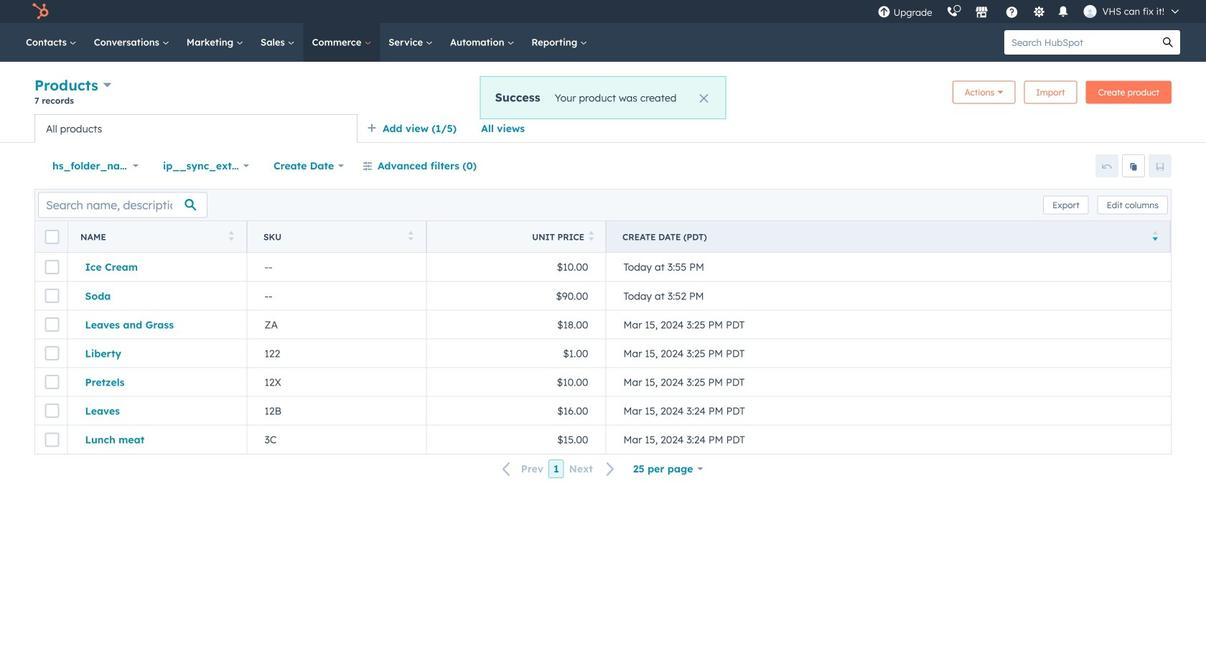 Task type: vqa. For each thing, say whether or not it's contained in the screenshot.
data management element
no



Task type: describe. For each thing, give the bounding box(es) containing it.
press to sort. image
[[229, 231, 234, 241]]

press to sort. image for 1st press to sort. "element" from right
[[589, 231, 594, 241]]

marketplaces image
[[976, 6, 989, 19]]

press to sort. image for second press to sort. "element" from the right
[[408, 231, 414, 241]]

1 press to sort. element from the left
[[229, 231, 234, 243]]

pagination navigation
[[494, 460, 624, 479]]

Search HubSpot search field
[[1005, 30, 1156, 55]]

descending sort. press to sort ascending. image
[[1153, 231, 1158, 241]]

2 press to sort. element from the left
[[408, 231, 414, 243]]

3 press to sort. element from the left
[[589, 231, 594, 243]]

close image
[[700, 94, 708, 103]]

descending sort. press to sort ascending. element
[[1153, 231, 1158, 243]]



Task type: locate. For each thing, give the bounding box(es) containing it.
menu
[[871, 0, 1189, 23]]

Search name, description, or SKU search field
[[38, 192, 208, 218]]

press to sort. element
[[229, 231, 234, 243], [408, 231, 414, 243], [589, 231, 594, 243]]

press to sort. image
[[408, 231, 414, 241], [589, 231, 594, 241]]

0 horizontal spatial press to sort. image
[[408, 231, 414, 241]]

2 horizontal spatial press to sort. element
[[589, 231, 594, 243]]

alert
[[480, 76, 726, 119]]

1 horizontal spatial press to sort. image
[[589, 231, 594, 241]]

1 press to sort. image from the left
[[408, 231, 414, 241]]

2 press to sort. image from the left
[[589, 231, 594, 241]]

0 horizontal spatial press to sort. element
[[229, 231, 234, 243]]

banner
[[34, 75, 1172, 114]]

terry turtle image
[[1084, 5, 1097, 18]]

1 horizontal spatial press to sort. element
[[408, 231, 414, 243]]



